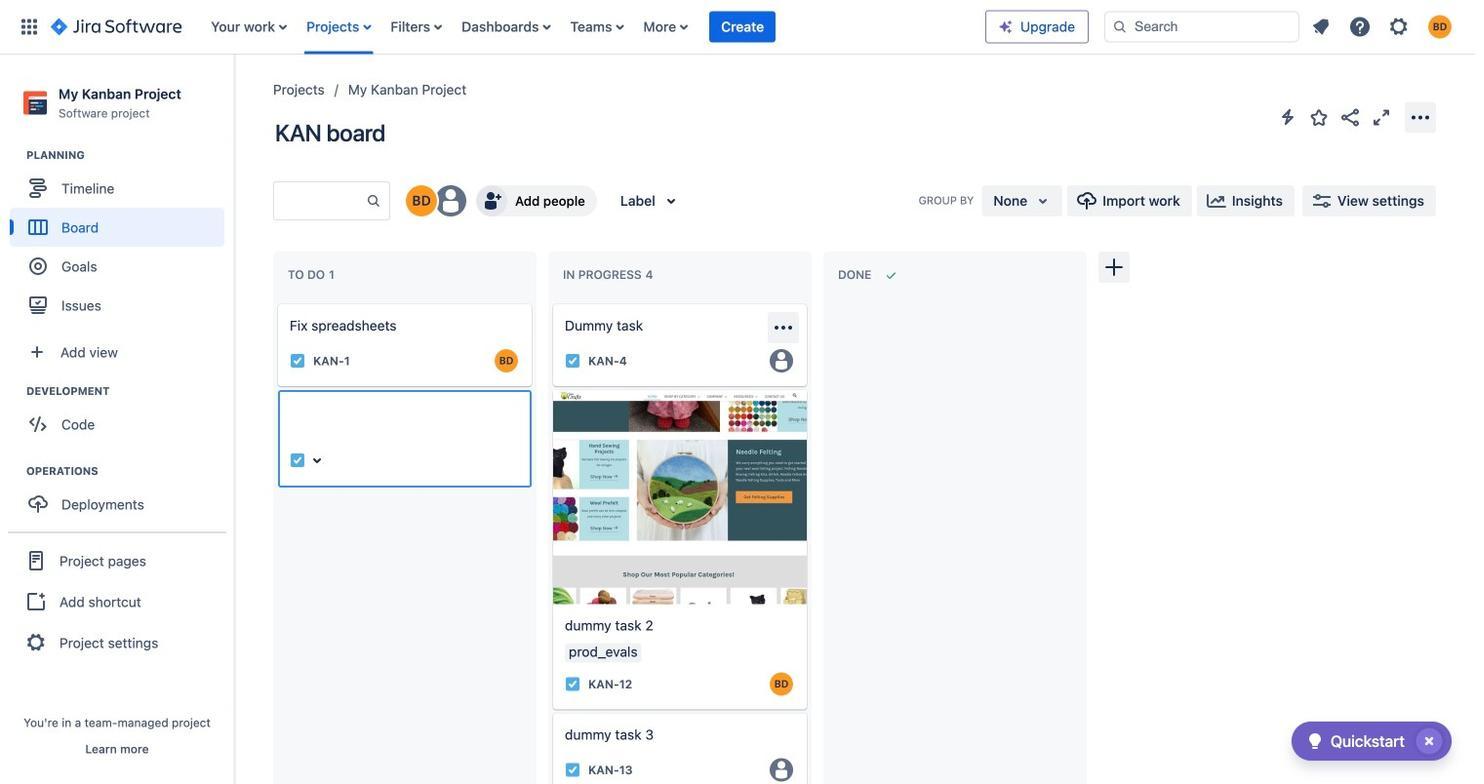Task type: describe. For each thing, give the bounding box(es) containing it.
planning image
[[3, 144, 26, 167]]

more actions for kan-4 dummy task image
[[772, 316, 796, 340]]

create issue image for the bottom task image
[[540, 700, 563, 724]]

in progress element
[[563, 268, 658, 282]]

enter full screen image
[[1371, 106, 1394, 129]]

your profile and settings image
[[1429, 15, 1453, 39]]

search image
[[1113, 19, 1128, 35]]

1 vertical spatial task image
[[565, 677, 581, 692]]

Search field
[[1105, 11, 1300, 42]]

automations menu button icon image
[[1277, 105, 1300, 129]]

goal image
[[29, 258, 47, 275]]

sidebar element
[[0, 55, 234, 785]]

2 vertical spatial task image
[[565, 763, 581, 778]]

star kan board image
[[1308, 106, 1331, 129]]

heading for development icon's group
[[26, 384, 233, 399]]

appswitcher icon image
[[18, 15, 41, 39]]

primary element
[[12, 0, 986, 54]]

dismiss quickstart image
[[1414, 726, 1446, 757]]

import image
[[1076, 189, 1099, 213]]

heading for group for the "operations" image
[[26, 464, 233, 479]]

help image
[[1349, 15, 1372, 39]]



Task type: vqa. For each thing, say whether or not it's contained in the screenshot.
Create column icon
yes



Task type: locate. For each thing, give the bounding box(es) containing it.
add people image
[[480, 189, 504, 213]]

group
[[10, 148, 233, 331], [10, 384, 233, 450], [10, 464, 233, 530], [8, 532, 226, 671]]

0 vertical spatial task image
[[290, 453, 306, 469]]

list
[[201, 0, 986, 54], [1304, 9, 1464, 44]]

create issue image for 1st task icon
[[265, 291, 288, 314]]

create issue image
[[265, 291, 288, 314], [540, 700, 563, 724]]

0 horizontal spatial create issue image
[[265, 291, 288, 314]]

2 task image from the left
[[565, 353, 581, 369]]

operations image
[[3, 460, 26, 483]]

None search field
[[1105, 11, 1300, 42]]

0 vertical spatial heading
[[26, 148, 233, 163]]

group for development icon
[[10, 384, 233, 450]]

0 vertical spatial create issue image
[[540, 291, 563, 314]]

task image
[[290, 353, 306, 369], [565, 353, 581, 369]]

to do element
[[288, 268, 339, 282]]

task image down in progress element
[[565, 353, 581, 369]]

task image
[[290, 453, 306, 469], [565, 677, 581, 692], [565, 763, 581, 778]]

settings image
[[1388, 15, 1412, 39]]

2 vertical spatial heading
[[26, 464, 233, 479]]

Search this board text field
[[274, 184, 366, 219]]

view settings image
[[1311, 189, 1334, 213]]

jira software image
[[51, 15, 182, 39], [51, 15, 182, 39]]

3 heading from the top
[[26, 464, 233, 479]]

list item
[[710, 0, 776, 54]]

banner
[[0, 0, 1476, 55]]

What needs to be done? - Press the "Enter" key to submit or the "Escape" key to cancel. text field
[[290, 402, 520, 441]]

1 heading from the top
[[26, 148, 233, 163]]

more actions image
[[1410, 106, 1433, 129]]

create column image
[[1103, 256, 1126, 279]]

1 create issue image from the top
[[540, 291, 563, 314]]

1 horizontal spatial create issue image
[[540, 700, 563, 724]]

1 horizontal spatial task image
[[565, 353, 581, 369]]

1 vertical spatial create issue image
[[540, 377, 563, 400]]

task image down to do element
[[290, 353, 306, 369]]

heading for group corresponding to planning 'image'
[[26, 148, 233, 163]]

0 horizontal spatial task image
[[290, 353, 306, 369]]

group for the "operations" image
[[10, 464, 233, 530]]

0 horizontal spatial list
[[201, 0, 986, 54]]

2 heading from the top
[[26, 384, 233, 399]]

heading
[[26, 148, 233, 163], [26, 384, 233, 399], [26, 464, 233, 479]]

group for planning 'image'
[[10, 148, 233, 331]]

development image
[[3, 380, 26, 403]]

sidebar navigation image
[[213, 78, 256, 117]]

1 vertical spatial create issue image
[[540, 700, 563, 724]]

1 task image from the left
[[290, 353, 306, 369]]

1 vertical spatial heading
[[26, 384, 233, 399]]

notifications image
[[1310, 15, 1333, 39]]

2 create issue image from the top
[[540, 377, 563, 400]]

0 vertical spatial create issue image
[[265, 291, 288, 314]]

1 horizontal spatial list
[[1304, 9, 1464, 44]]

create issue image
[[540, 291, 563, 314], [540, 377, 563, 400]]



